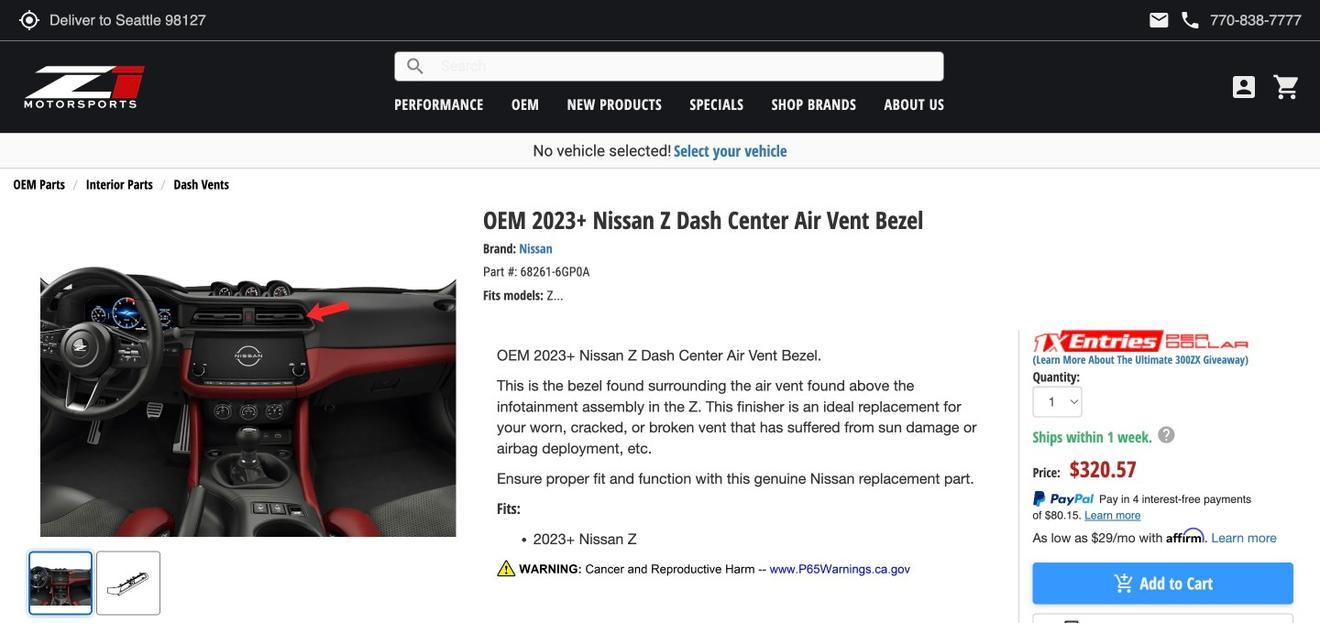 Task type: describe. For each thing, give the bounding box(es) containing it.
Search search field
[[427, 52, 944, 81]]



Task type: vqa. For each thing, say whether or not it's contained in the screenshot.
G35
no



Task type: locate. For each thing, give the bounding box(es) containing it.
z1 motorsports logo image
[[23, 64, 146, 110]]



